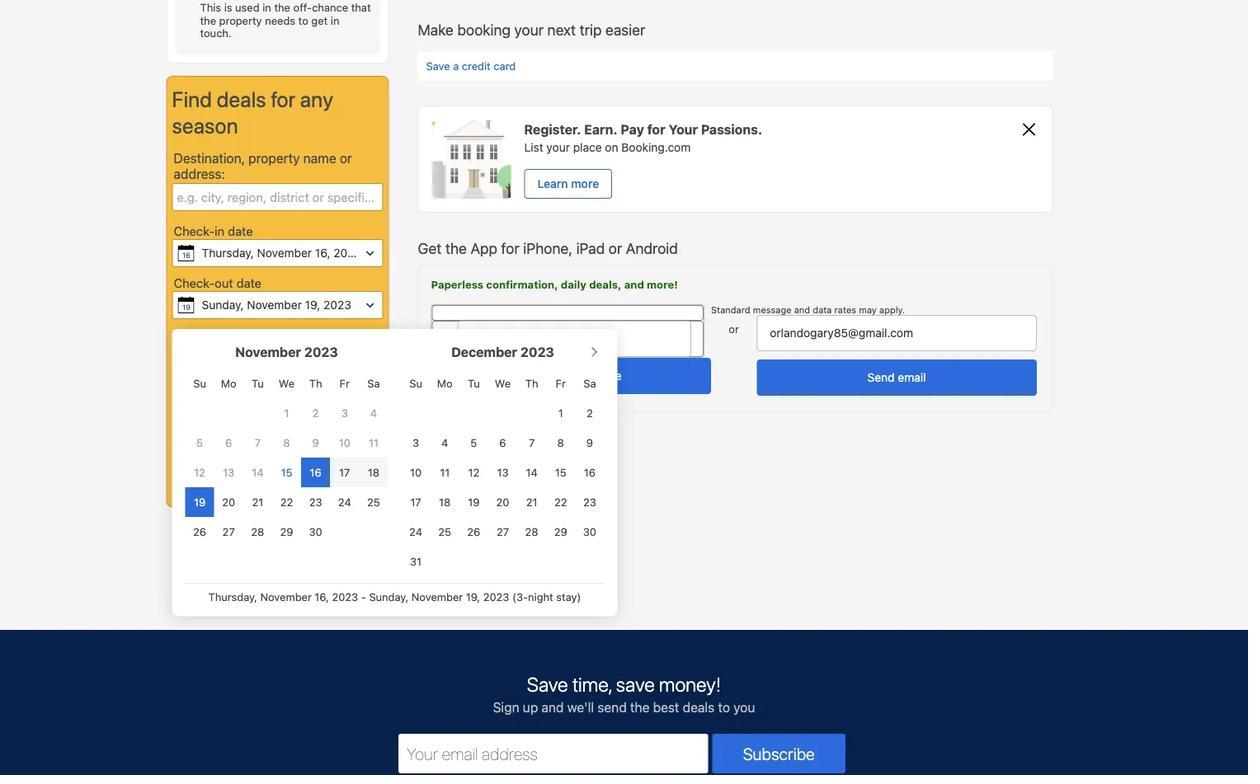 Task type: locate. For each thing, give the bounding box(es) containing it.
property
[[219, 14, 262, 26], [249, 151, 300, 166]]

1 horizontal spatial 13
[[497, 466, 509, 479]]

children
[[174, 431, 218, 445]]

19 left 20 option
[[468, 496, 480, 509]]

24 December 2023 checkbox
[[409, 526, 422, 538]]

1 6 from the left
[[225, 437, 232, 449]]

8
[[283, 437, 290, 449], [557, 437, 564, 449]]

20 for "20 november 2023" option
[[222, 496, 235, 509]]

0 horizontal spatial 1
[[284, 407, 289, 419]]

1 horizontal spatial 23
[[583, 496, 596, 509]]

2 mo from the left
[[437, 377, 453, 390]]

25 December 2023 checkbox
[[438, 526, 451, 538]]

ipad
[[576, 239, 605, 257]]

1 horizontal spatial 28
[[525, 526, 538, 538]]

get
[[311, 14, 328, 26]]

16 right "15" option
[[584, 466, 596, 479]]

2 December 2023 checkbox
[[587, 407, 593, 419]]

3 December 2023 checkbox
[[413, 437, 419, 449]]

17
[[339, 466, 350, 479], [410, 496, 421, 509]]

1 vertical spatial check-
[[174, 275, 215, 290]]

mo for november
[[221, 377, 236, 390]]

18 December 2023 checkbox
[[439, 496, 451, 509]]

1 vertical spatial 4
[[441, 437, 448, 449]]

send left the text
[[520, 369, 548, 383]]

destination,
[[174, 151, 245, 166]]

1 horizontal spatial 14
[[526, 466, 538, 479]]

2 vertical spatial and
[[542, 700, 564, 716]]

address:
[[174, 166, 225, 182]]

are you traveling for work?
[[180, 337, 324, 350]]

november for thursday, november 16, 2023 - sunday, november 19, 2023 (3-night stay)
[[260, 591, 312, 603]]

deals inside find deals for any season
[[217, 87, 266, 112]]

19 for 19 december 2023 checkbox
[[468, 496, 480, 509]]

find deals for any season
[[172, 87, 333, 138]]

december 2023 element
[[185, 369, 388, 547], [401, 369, 604, 577]]

tu for november 2023
[[252, 377, 264, 390]]

1 horizontal spatial 15
[[555, 466, 567, 479]]

1 horizontal spatial 19
[[194, 496, 206, 509]]

2023 down the thursday
[[323, 298, 351, 312]]

save inside save time, save money! sign up and we'll send the best deals to you
[[527, 673, 568, 696]]

15
[[281, 466, 292, 479], [555, 466, 567, 479]]

4 for 4 november 2023 option on the left of page
[[370, 407, 377, 419]]

1 left 2 november 2023 option
[[284, 407, 289, 419]]

2 9 from the left
[[586, 437, 593, 449]]

0 vertical spatial svg image
[[178, 245, 194, 261]]

31 December 2023 checkbox
[[410, 556, 422, 568]]

save left a
[[426, 60, 450, 72]]

and left data
[[794, 304, 810, 315]]

None search field
[[166, 76, 617, 617]]

30 right 29 november 2023 option
[[309, 526, 322, 538]]

0 vertical spatial 3
[[341, 407, 348, 419]]

뀐 saved
[[176, 525, 238, 542]]

1 horizontal spatial and
[[624, 278, 644, 291]]

2 sa from the left
[[583, 377, 596, 390]]

13 left 14 november 2023 'checkbox'
[[223, 466, 234, 479]]

in
[[262, 1, 271, 13], [331, 14, 339, 26], [215, 223, 225, 238]]

16, for thursday, november 16, 2023
[[315, 246, 330, 260]]

0 vertical spatial sunday,
[[202, 298, 244, 312]]

12 November 2023 checkbox
[[194, 466, 205, 479]]

19, down the thursday
[[305, 298, 320, 312]]

2 12 from the left
[[468, 466, 479, 479]]

1 horizontal spatial we
[[495, 377, 511, 390]]

property inside this is used in the off-chance that the property needs to get in touch.
[[219, 14, 262, 26]]

29 November 2023 checkbox
[[280, 526, 293, 538]]

2 20 from the left
[[496, 496, 509, 509]]

sunday, november 19, 2023
[[202, 298, 351, 312]]

th
[[309, 377, 322, 390], [525, 377, 538, 390]]

su up 3 december 2023 checkbox on the bottom of the page
[[409, 377, 422, 390]]

date
[[228, 223, 253, 238], [236, 275, 262, 290]]

15 right the 14 checkbox
[[555, 466, 567, 479]]

23 December 2023 checkbox
[[583, 496, 596, 509]]

10
[[339, 437, 350, 449], [410, 466, 422, 479]]

2 2 from the left
[[587, 407, 593, 419]]

1 horizontal spatial 3
[[413, 437, 419, 449]]

iphone,
[[523, 239, 573, 257]]

or inside destination, property name or address:
[[340, 151, 352, 166]]

su for november 2023
[[193, 377, 206, 390]]

28 November 2023 checkbox
[[251, 526, 264, 538]]

svg image down check-in date
[[178, 245, 194, 261]]

0 horizontal spatial th
[[309, 377, 322, 390]]

18 for 18 option
[[368, 466, 379, 479]]

1 21 from the left
[[252, 496, 263, 509]]

2 tu from the left
[[468, 377, 480, 390]]

downchevron image
[[366, 251, 374, 256], [366, 303, 374, 308]]

12 for 12 december 2023 "checkbox"
[[468, 466, 479, 479]]

1 horizontal spatial tu
[[468, 377, 480, 390]]

22 right 21 option on the bottom
[[280, 496, 293, 509]]

in up needs
[[262, 1, 271, 13]]

2 1 from the left
[[558, 407, 563, 419]]

su
[[193, 377, 206, 390], [409, 377, 422, 390]]

6 left 7 december 2023 option
[[499, 437, 506, 449]]

18 right 17 checkbox
[[368, 466, 379, 479]]

1 13 from the left
[[223, 466, 234, 479]]

we'll
[[567, 700, 594, 716]]

0 vertical spatial save
[[426, 60, 450, 72]]

send email
[[867, 371, 926, 385]]

send
[[598, 700, 627, 716]]

2 svg image from the top
[[178, 297, 194, 313]]

1 horizontal spatial 18
[[439, 496, 451, 509]]

6 left 7 november 2023 option
[[225, 437, 232, 449]]

1 mo from the left
[[221, 377, 236, 390]]

date for check-out date
[[236, 275, 262, 290]]

0 horizontal spatial sunday,
[[202, 298, 244, 312]]

2 13 from the left
[[497, 466, 509, 479]]

0 horizontal spatial 13
[[223, 466, 234, 479]]

25 right 24 checkbox
[[367, 496, 380, 509]]

save for a
[[426, 60, 450, 72]]

to
[[298, 14, 308, 26], [718, 700, 730, 716]]

send for send email
[[867, 371, 895, 385]]

thursday, for thursday, november 16, 2023 - sunday, november 19, 2023 (3-night stay)
[[208, 591, 257, 603]]

13 left the 14 checkbox
[[497, 466, 509, 479]]

1 20 from the left
[[222, 496, 235, 509]]

0 vertical spatial or
[[340, 151, 352, 166]]

4 right 3 checkbox
[[370, 407, 377, 419]]

send left email
[[867, 371, 895, 385]]

Destination, property name or address: search field
[[172, 183, 383, 211]]

0 vertical spatial 11
[[369, 437, 379, 449]]

you
[[202, 337, 221, 350], [734, 700, 755, 716]]

0 horizontal spatial message
[[574, 369, 622, 383]]

20 right 19 december 2023 checkbox
[[496, 496, 509, 509]]

we up 1 november 2023 checkbox
[[279, 377, 295, 390]]

15 right 14 november 2023 'checkbox'
[[281, 466, 292, 479]]

text
[[551, 369, 571, 383]]

any
[[300, 87, 333, 112]]

1 26 from the left
[[193, 526, 206, 538]]

0 horizontal spatial 7
[[255, 437, 261, 449]]

3 for 3 december 2023 checkbox on the bottom of the page
[[413, 437, 419, 449]]

30 December 2023 checkbox
[[583, 526, 596, 538]]

deals down money!
[[683, 700, 715, 716]]

or down standard
[[729, 323, 739, 335]]

2 right 1 november 2023 checkbox
[[312, 407, 319, 419]]

1 december 2023 element from the left
[[185, 369, 388, 547]]

17 December 2023 checkbox
[[410, 496, 421, 509]]

1 check- from the top
[[174, 223, 215, 238]]

property down used
[[219, 14, 262, 26]]

16,
[[315, 246, 330, 260], [312, 247, 326, 259], [315, 591, 329, 603]]

2 downchevron image from the top
[[366, 303, 374, 308]]

27 for 27 option
[[222, 526, 235, 538]]

android
[[626, 239, 678, 257]]

0 horizontal spatial 3
[[341, 407, 348, 419]]

1 sa from the left
[[367, 377, 380, 390]]

1 28 from the left
[[251, 526, 264, 538]]

0 horizontal spatial and
[[542, 700, 564, 716]]

2 14 from the left
[[526, 466, 538, 479]]

2 december 2023 element from the left
[[401, 369, 604, 577]]

10 right 9 checkbox
[[339, 437, 350, 449]]

26 for 26 checkbox
[[193, 526, 206, 538]]

20 right 19 november 2023 option
[[222, 496, 235, 509]]

2 26 from the left
[[467, 526, 480, 538]]

15 for "15" option at the left of the page
[[281, 466, 292, 479]]

2 21 from the left
[[526, 496, 537, 509]]

the down the save
[[630, 700, 650, 716]]

5 down the adults
[[196, 437, 203, 449]]

19, left (3-
[[466, 591, 480, 603]]

the right the get
[[445, 239, 467, 257]]

14 for the 14 checkbox
[[526, 466, 538, 479]]

for up booking.com
[[647, 121, 666, 137]]

thursday,
[[202, 246, 254, 260], [208, 591, 257, 603]]

5 December 2023 checkbox
[[471, 437, 477, 449]]

15 December 2023 checkbox
[[555, 466, 567, 479]]

1 horizontal spatial your
[[546, 140, 570, 154]]

None radio
[[180, 354, 191, 365]]

1 vertical spatial sunday,
[[369, 591, 409, 603]]

30 for 30 december 2023 option
[[583, 526, 596, 538]]

25
[[367, 496, 380, 509], [438, 526, 451, 538]]

fr up 3 checkbox
[[340, 377, 350, 390]]

1 vertical spatial 18
[[439, 496, 451, 509]]

Your email address text field
[[757, 315, 1037, 352]]

0 horizontal spatial 28
[[251, 526, 264, 538]]

for left any at the left top of page
[[271, 87, 295, 112]]

1 vertical spatial you
[[734, 700, 755, 716]]

뀐
[[176, 526, 191, 540]]

november for thursday, november 16, 2023
[[257, 246, 312, 260]]

earn.
[[584, 121, 618, 137]]

svg image
[[178, 245, 194, 261], [178, 297, 194, 313]]

for inside register. earn. pay for your passions. list your place on booking.com
[[647, 121, 666, 137]]

0 vertical spatial 18
[[368, 466, 379, 479]]

0 horizontal spatial 20
[[222, 496, 235, 509]]

0 vertical spatial thursday,
[[202, 246, 254, 260]]

th up 2 november 2023 option
[[309, 377, 322, 390]]

0 horizontal spatial 8
[[283, 437, 290, 449]]

1 12 from the left
[[194, 466, 205, 479]]

adults
[[174, 409, 207, 422]]

1 27 from the left
[[222, 526, 235, 538]]

1 2 from the left
[[312, 407, 319, 419]]

16, inside 16, thursday
[[312, 247, 326, 259]]

your
[[669, 121, 698, 137]]

1 horizontal spatial 17
[[410, 496, 421, 509]]

11
[[369, 437, 379, 449], [440, 466, 450, 479]]

3
[[341, 407, 348, 419], [413, 437, 419, 449]]

1 horizontal spatial 10
[[410, 466, 422, 479]]

13 for 13 december 2023 option
[[497, 466, 509, 479]]

money!
[[659, 673, 721, 696]]

4 for 4 checkbox
[[441, 437, 448, 449]]

1 23 from the left
[[309, 496, 322, 509]]

8 right 7 november 2023 option
[[283, 437, 290, 449]]

0 horizontal spatial 15
[[281, 466, 292, 479]]

message
[[753, 304, 792, 315], [574, 369, 622, 383]]

0 horizontal spatial 5
[[196, 437, 203, 449]]

23 right 22 december 2023 checkbox
[[583, 496, 596, 509]]

2 th from the left
[[525, 377, 538, 390]]

1 December 2023 checkbox
[[558, 407, 563, 419]]

su up the adults
[[193, 377, 206, 390]]

1 horizontal spatial mo
[[437, 377, 453, 390]]

tu for december 2023
[[468, 377, 480, 390]]

your inside register. earn. pay for your passions. list your place on booking.com
[[546, 140, 570, 154]]

5 right 4 checkbox
[[471, 437, 477, 449]]

and left more!
[[624, 278, 644, 291]]

0 horizontal spatial 27
[[222, 526, 235, 538]]

1 vertical spatial to
[[718, 700, 730, 716]]

0 horizontal spatial 14
[[252, 466, 264, 479]]

1 November 2023 checkbox
[[284, 407, 289, 419]]

29
[[280, 526, 293, 538], [554, 526, 567, 538]]

19
[[182, 303, 191, 311], [194, 496, 206, 509], [468, 496, 480, 509]]

1 vertical spatial date
[[236, 275, 262, 290]]

1 horizontal spatial 21
[[526, 496, 537, 509]]

downchevron image right 16, thursday at the top left
[[366, 251, 374, 256]]

11 for 11 november 2023 checkbox
[[369, 437, 379, 449]]

1 for 1 november 2023 checkbox
[[284, 407, 289, 419]]

29 right 28 option
[[554, 526, 567, 538]]

we down december 2023
[[495, 377, 511, 390]]

you inside save time, save money! sign up and we'll send the best deals to you
[[734, 700, 755, 716]]

10 December 2023 checkbox
[[410, 466, 422, 479]]

0 horizontal spatial send
[[520, 369, 548, 383]]

1 left 2 december 2023 checkbox
[[558, 407, 563, 419]]

26 November 2023 checkbox
[[193, 526, 206, 538]]

11 right the 10 november 2023 option
[[369, 437, 379, 449]]

1 22 from the left
[[280, 496, 293, 509]]

november
[[257, 246, 312, 260], [247, 298, 302, 312], [235, 344, 301, 360], [260, 591, 312, 603], [411, 591, 463, 603]]

2023
[[334, 246, 362, 260], [323, 298, 351, 312], [304, 344, 338, 360], [520, 344, 554, 360], [332, 591, 358, 603], [483, 591, 509, 603]]

0 horizontal spatial 10
[[339, 437, 350, 449]]

th left the text
[[525, 377, 538, 390]]

1 fr from the left
[[340, 377, 350, 390]]

16 down check-in date
[[182, 251, 191, 259]]

28 left 29 november 2023 option
[[251, 526, 264, 538]]

deals inside save time, save money! sign up and we'll send the best deals to you
[[683, 700, 715, 716]]

2 we from the left
[[495, 377, 511, 390]]

easier
[[606, 21, 645, 39]]

29 December 2023 checkbox
[[554, 526, 567, 538]]

for right "app"
[[501, 239, 519, 257]]

14 left "15" option
[[526, 466, 538, 479]]

thursday, november 16, 2023 - sunday, november 19, 2023 (3-night stay)
[[208, 591, 581, 603]]

4 left 5 december 2023 option
[[441, 437, 448, 449]]

15 for "15" option
[[555, 466, 567, 479]]

2 22 from the left
[[554, 496, 567, 509]]

1 horizontal spatial december 2023 element
[[401, 369, 604, 577]]

1 29 from the left
[[280, 526, 293, 538]]

downchevron image up question image
[[366, 303, 374, 308]]

22 for the 22 november 2023 checkbox
[[280, 496, 293, 509]]

2 6 from the left
[[499, 437, 506, 449]]

1 15 from the left
[[281, 466, 292, 479]]

8 for 8 option
[[283, 437, 290, 449]]

20
[[222, 496, 235, 509], [496, 496, 509, 509]]

1 14 from the left
[[252, 466, 264, 479]]

1 vertical spatial property
[[249, 151, 300, 166]]

9 for '9 december 2023' option
[[586, 437, 593, 449]]

14 November 2023 checkbox
[[252, 466, 264, 479]]

your down register.
[[546, 140, 570, 154]]

0 vertical spatial to
[[298, 14, 308, 26]]

we for december
[[495, 377, 511, 390]]

0 horizontal spatial 30
[[309, 526, 322, 538]]

0 horizontal spatial sa
[[367, 377, 380, 390]]

thursday, down check-in date
[[202, 246, 254, 260]]

1 vertical spatial thursday,
[[208, 591, 257, 603]]

12 left the "13" 'checkbox'
[[194, 466, 205, 479]]

1 30 from the left
[[309, 526, 322, 538]]

3 November 2023 checkbox
[[341, 407, 348, 419]]

10 November 2023 checkbox
[[339, 437, 350, 449]]

learn more link
[[524, 169, 612, 199]]

0 horizontal spatial fr
[[340, 377, 350, 390]]

2 28 from the left
[[525, 526, 538, 538]]

touch.
[[200, 27, 232, 39]]

0 horizontal spatial or
[[340, 151, 352, 166]]

date up the thursday, november 16, 2023
[[228, 223, 253, 238]]

we
[[279, 377, 295, 390], [495, 377, 511, 390]]

tu down are you traveling for work? on the left
[[252, 377, 264, 390]]

19 up are
[[182, 303, 191, 311]]

30 right 29 december 2023 checkbox
[[583, 526, 596, 538]]

1 horizontal spatial sunday,
[[369, 591, 409, 603]]

to inside this is used in the off-chance that the property needs to get in touch.
[[298, 14, 308, 26]]

svg image for check-in date
[[178, 245, 194, 261]]

1 su from the left
[[193, 377, 206, 390]]

needs
[[265, 14, 295, 26]]

get the app for iphone, ipad or android
[[418, 239, 678, 257]]

21
[[252, 496, 263, 509], [526, 496, 537, 509]]

28
[[251, 526, 264, 538], [525, 526, 538, 538]]

11 for 11 december 2023 checkbox
[[440, 466, 450, 479]]

svg image for check-out date
[[178, 297, 194, 313]]

30 for 30 option
[[309, 526, 322, 538]]

1 horizontal spatial 22
[[554, 496, 567, 509]]

25 November 2023 checkbox
[[367, 496, 380, 509]]

night
[[528, 591, 553, 603]]

17 left 18 checkbox
[[410, 496, 421, 509]]

30
[[309, 526, 322, 538], [583, 526, 596, 538]]

3 right 2 november 2023 option
[[341, 407, 348, 419]]

0 vertical spatial downchevron image
[[366, 251, 374, 256]]

18 for 18 checkbox
[[439, 496, 451, 509]]

9
[[312, 437, 319, 449], [586, 437, 593, 449]]

thursday, down 27 option
[[208, 591, 257, 603]]

check-
[[174, 223, 215, 238], [174, 275, 215, 290]]

24 down search
[[338, 496, 351, 509]]

21 right "20 november 2023" option
[[252, 496, 263, 509]]

1 vertical spatial 25
[[438, 526, 451, 538]]

1 horizontal spatial 7
[[529, 437, 535, 449]]

5 for 5 december 2023 option
[[471, 437, 477, 449]]

1 svg image from the top
[[178, 245, 194, 261]]

1 horizontal spatial su
[[409, 377, 422, 390]]

1 horizontal spatial save
[[527, 673, 568, 696]]

save a credit card link
[[418, 51, 1053, 81]]

0 horizontal spatial 6
[[225, 437, 232, 449]]

5 November 2023 checkbox
[[196, 437, 203, 449]]

1 horizontal spatial 25
[[438, 526, 451, 538]]

passions.
[[701, 121, 762, 137]]

for for get the app for iphone, ipad or android
[[501, 239, 519, 257]]

for for register. earn. pay for your passions. list your place on booking.com
[[647, 121, 666, 137]]

or
[[340, 151, 352, 166], [609, 239, 622, 257], [729, 323, 739, 335]]

th for december
[[525, 377, 538, 390]]

sunday, down out
[[202, 298, 244, 312]]

8 for the 8 checkbox
[[557, 437, 564, 449]]

1 horizontal spatial 6
[[499, 437, 506, 449]]

1 vertical spatial or
[[609, 239, 622, 257]]

1 horizontal spatial 8
[[557, 437, 564, 449]]

1 horizontal spatial you
[[734, 700, 755, 716]]

29 for 29 november 2023 option
[[280, 526, 293, 538]]

26 right 25 option
[[467, 526, 480, 538]]

sunday, right - at bottom
[[369, 591, 409, 603]]

0 horizontal spatial su
[[193, 377, 206, 390]]

thursday
[[297, 264, 341, 275]]

9 December 2023 checkbox
[[586, 437, 593, 449]]

svg image up are
[[178, 297, 194, 313]]

2 15 from the left
[[555, 466, 567, 479]]

16 November 2023 checkbox
[[310, 466, 321, 479]]

1 horizontal spatial 24
[[409, 526, 422, 538]]

0 horizontal spatial 19
[[182, 303, 191, 311]]

0 horizontal spatial 12
[[194, 466, 205, 479]]

confirmation,
[[486, 278, 558, 291]]

deals,
[[589, 278, 622, 291]]

sa up 2 december 2023 checkbox
[[583, 377, 596, 390]]

date right out
[[236, 275, 262, 290]]

1 horizontal spatial th
[[525, 377, 538, 390]]

2 27 from the left
[[497, 526, 509, 538]]

1 for "1 december 2023" 'option'
[[558, 407, 563, 419]]

0 vertical spatial message
[[753, 304, 792, 315]]

28 for 28 option
[[525, 526, 538, 538]]

11 December 2023 checkbox
[[440, 466, 450, 479]]

18 right the 17 december 2023 checkbox
[[439, 496, 451, 509]]

0 horizontal spatial 9
[[312, 437, 319, 449]]

your left the next
[[514, 21, 544, 39]]

mo down enter value in euro element
[[437, 377, 453, 390]]

1 7 from the left
[[255, 437, 261, 449]]

save up up
[[527, 673, 568, 696]]

2 8 from the left
[[557, 437, 564, 449]]

to down money!
[[718, 700, 730, 716]]

4 November 2023 checkbox
[[370, 407, 377, 419]]

19 left "20 november 2023" option
[[194, 496, 206, 509]]

0 horizontal spatial to
[[298, 14, 308, 26]]

1 tu from the left
[[252, 377, 264, 390]]

paperless confirmation, daily deals, and more!
[[431, 278, 678, 291]]

6 for 6 "option"
[[225, 437, 232, 449]]

check- down address: on the top of page
[[174, 223, 215, 238]]

1 vertical spatial message
[[574, 369, 622, 383]]

0 horizontal spatial you
[[202, 337, 221, 350]]

2 fr from the left
[[556, 377, 566, 390]]

1 8 from the left
[[283, 437, 290, 449]]

24
[[338, 496, 351, 509], [409, 526, 422, 538]]

1 5 from the left
[[196, 437, 203, 449]]

9 left the 10 november 2023 option
[[312, 437, 319, 449]]

25 left the '26 december 2023' option at the bottom left of the page
[[438, 526, 451, 538]]

are
[[180, 337, 199, 350]]

tu down december
[[468, 377, 480, 390]]

0 horizontal spatial 24
[[338, 496, 351, 509]]

22 right 21 december 2023 checkbox
[[554, 496, 567, 509]]

0 vertical spatial property
[[219, 14, 262, 26]]

0 horizontal spatial in
[[215, 223, 225, 238]]

0 vertical spatial 4
[[370, 407, 377, 419]]

2 23 from the left
[[583, 496, 596, 509]]

24 left 25 option
[[409, 526, 422, 538]]

30 November 2023 checkbox
[[309, 526, 322, 538]]

1 horizontal spatial 30
[[583, 526, 596, 538]]

close list your property banner image
[[1019, 119, 1039, 139]]

fr
[[340, 377, 350, 390], [556, 377, 566, 390]]

16 left 17 checkbox
[[310, 466, 321, 479]]

and right up
[[542, 700, 564, 716]]

1 horizontal spatial fr
[[556, 377, 566, 390]]

24 November 2023 checkbox
[[338, 496, 351, 509]]

0 horizontal spatial 26
[[193, 526, 206, 538]]

2 7 from the left
[[529, 437, 535, 449]]

8 November 2023 checkbox
[[283, 437, 290, 449]]

5 for the 5 november 2023 option
[[196, 437, 203, 449]]

0 horizontal spatial 17
[[339, 466, 350, 479]]

14 left "15" option at the left of the page
[[252, 466, 264, 479]]

send
[[520, 369, 548, 383], [867, 371, 895, 385]]

or right name
[[340, 151, 352, 166]]

1 vertical spatial 3
[[413, 437, 419, 449]]

7 December 2023 checkbox
[[529, 437, 535, 449]]

1 horizontal spatial 19,
[[466, 591, 480, 603]]

2 su from the left
[[409, 377, 422, 390]]

2 29 from the left
[[554, 526, 567, 538]]

12 right 11 december 2023 checkbox
[[468, 466, 479, 479]]

0 horizontal spatial 21
[[252, 496, 263, 509]]

27 December 2023 checkbox
[[497, 526, 509, 538]]

27
[[222, 526, 235, 538], [497, 526, 509, 538]]

1 th from the left
[[309, 377, 322, 390]]

sa for november 2023
[[367, 377, 380, 390]]

2 5 from the left
[[471, 437, 477, 449]]

pay
[[621, 121, 644, 137]]

2 check- from the top
[[174, 275, 215, 290]]

27 right the '26 december 2023' option at the bottom left of the page
[[497, 526, 509, 538]]

subscribe
[[743, 744, 815, 764]]

22 for 22 december 2023 checkbox
[[554, 496, 567, 509]]

1 we from the left
[[279, 377, 295, 390]]

1 1 from the left
[[284, 407, 289, 419]]

0 vertical spatial 17
[[339, 466, 350, 479]]

31
[[410, 556, 422, 568]]

18 November 2023 checkbox
[[368, 466, 379, 479]]

property up destination, property name or address: search box
[[249, 151, 300, 166]]

1 horizontal spatial 16
[[310, 466, 321, 479]]

10 left 11 december 2023 checkbox
[[410, 466, 422, 479]]

1 horizontal spatial to
[[718, 700, 730, 716]]

mo
[[221, 377, 236, 390], [437, 377, 453, 390]]

1 horizontal spatial 27
[[497, 526, 509, 538]]

message inside button
[[574, 369, 622, 383]]

that
[[351, 1, 371, 13]]

2 30 from the left
[[583, 526, 596, 538]]

0 horizontal spatial 11
[[369, 437, 379, 449]]

1 9 from the left
[[312, 437, 319, 449]]



Task type: vqa. For each thing, say whether or not it's contained in the screenshot.
2 associated with 2 option
yes



Task type: describe. For each thing, give the bounding box(es) containing it.
6 for 6 december 2023 checkbox
[[499, 437, 506, 449]]

2023 left (3-
[[483, 591, 509, 603]]

28 December 2023 checkbox
[[525, 526, 538, 538]]

paperless
[[431, 278, 484, 291]]

off-
[[293, 1, 312, 13]]

17 for 17 checkbox
[[339, 466, 350, 479]]

22 December 2023 checkbox
[[554, 496, 567, 509]]

date for check-in date
[[228, 223, 253, 238]]

16 December 2023 checkbox
[[584, 466, 596, 479]]

learn more
[[537, 177, 599, 190]]

traveling
[[224, 337, 271, 350]]

0 vertical spatial your
[[514, 21, 544, 39]]

21 November 2023 checkbox
[[252, 496, 263, 509]]

email
[[898, 371, 926, 385]]

fr for november 2023
[[340, 377, 350, 390]]

thursday, for thursday, november 16, 2023
[[202, 246, 254, 260]]

2 November 2023 checkbox
[[312, 407, 319, 419]]

the up needs
[[274, 1, 290, 13]]

send for send text message
[[520, 369, 548, 383]]

may
[[859, 304, 877, 315]]

2023 up the text
[[520, 344, 554, 360]]

data
[[813, 304, 832, 315]]

20 December 2023 checkbox
[[496, 496, 509, 509]]

2023 up the thursday
[[334, 246, 362, 260]]

more
[[571, 177, 599, 190]]

send text message
[[520, 369, 622, 383]]

card
[[494, 60, 516, 72]]

message inside standard message and data rates may apply. or
[[753, 304, 792, 315]]

2023 left question image
[[304, 344, 338, 360]]

12 for the 12 "option"
[[194, 466, 205, 479]]

sign
[[493, 700, 519, 716]]

25 for 25 option
[[438, 526, 451, 538]]

7 for 7 december 2023 option
[[529, 437, 535, 449]]

none search field containing find deals for any season
[[166, 76, 617, 617]]

13 for the "13" 'checkbox'
[[223, 466, 234, 479]]

out
[[215, 275, 233, 290]]

19 December 2023 checkbox
[[468, 496, 480, 509]]

property inside destination, property name or address:
[[249, 151, 300, 166]]

rates
[[835, 304, 856, 315]]

21 for 21 option on the bottom
[[252, 496, 263, 509]]

mo for december
[[437, 377, 453, 390]]

23 for 23 option
[[309, 496, 322, 509]]

16 for "16" option
[[310, 466, 321, 479]]

best
[[653, 700, 679, 716]]

0 horizontal spatial 16
[[182, 251, 191, 259]]

26 December 2023 checkbox
[[467, 526, 480, 538]]

21 December 2023 checkbox
[[526, 496, 537, 509]]

14 for 14 november 2023 'checkbox'
[[252, 466, 264, 479]]

13 November 2023 checkbox
[[223, 466, 234, 479]]

a
[[453, 60, 459, 72]]

this
[[200, 1, 221, 13]]

save
[[616, 673, 655, 696]]

search
[[305, 468, 363, 490]]

destination, property name or address:
[[174, 151, 352, 182]]

check-out date
[[174, 275, 262, 290]]

fr for december 2023
[[556, 377, 566, 390]]

make
[[418, 21, 454, 39]]

11 November 2023 checkbox
[[369, 437, 379, 449]]

credit
[[462, 60, 491, 72]]

stay)
[[556, 591, 581, 603]]

14 December 2023 checkbox
[[526, 466, 538, 479]]

19 November 2023 checkbox
[[194, 496, 206, 509]]

sa for december 2023
[[583, 377, 596, 390]]

26 for the '26 december 2023' option at the bottom left of the page
[[467, 526, 480, 538]]

8 December 2023 checkbox
[[557, 437, 564, 449]]

booking
[[457, 21, 511, 39]]

9 November 2023 checkbox
[[312, 437, 319, 449]]

0 horizontal spatial 19,
[[305, 298, 320, 312]]

24 for 24 december 2023 "checkbox"
[[409, 526, 422, 538]]

17 for the 17 december 2023 checkbox
[[410, 496, 421, 509]]

Your email address email field
[[398, 734, 708, 774]]

and inside save time, save money! sign up and we'll send the best deals to you
[[542, 700, 564, 716]]

this is used in the off-chance that the property needs to get in touch.
[[200, 1, 371, 39]]

check- for in
[[174, 223, 215, 238]]

-
[[361, 591, 366, 603]]

subscribe button
[[712, 734, 846, 774]]

register. earn. pay for your passions. region
[[418, 105, 1053, 213]]

2 horizontal spatial in
[[331, 14, 339, 26]]

10 for 10 "option"
[[410, 466, 422, 479]]

16, for thursday, november 16, 2023 - sunday, november 19, 2023 (3-night stay)
[[315, 591, 329, 603]]

apply.
[[879, 304, 905, 315]]

november 2023
[[235, 344, 338, 360]]

time,
[[572, 673, 612, 696]]

trip
[[580, 21, 602, 39]]

december
[[451, 344, 517, 360]]

23 for '23 december 2023' option
[[583, 496, 596, 509]]

name
[[303, 151, 336, 166]]

22 November 2023 checkbox
[[280, 496, 293, 509]]

standard message and data rates may apply. or
[[711, 304, 905, 335]]

17 November 2023 checkbox
[[339, 466, 350, 479]]

1 horizontal spatial or
[[609, 239, 622, 257]]

28 for the '28' option
[[251, 526, 264, 538]]

get
[[418, 239, 442, 257]]

place
[[573, 140, 602, 154]]

learn
[[537, 177, 568, 190]]

next
[[547, 21, 576, 39]]

question image
[[363, 336, 377, 349]]

10 for the 10 november 2023 option
[[339, 437, 350, 449]]

2 for 2 november 2023 option
[[312, 407, 319, 419]]

16, thursday
[[297, 247, 341, 275]]

find
[[172, 87, 212, 112]]

save a credit card
[[426, 60, 516, 72]]

check-in date
[[174, 223, 253, 238]]

to inside save time, save money! sign up and we'll send the best deals to you
[[718, 700, 730, 716]]

6 December 2023 checkbox
[[499, 437, 506, 449]]

6 November 2023 checkbox
[[225, 437, 232, 449]]

2023 left - at bottom
[[332, 591, 358, 603]]

we for november
[[279, 377, 295, 390]]

the down 'this'
[[200, 14, 216, 26]]

december 2023 element for november
[[185, 369, 388, 547]]

27 for 27 option
[[497, 526, 509, 538]]

20 for 20 option
[[496, 496, 509, 509]]

booking.com
[[621, 140, 691, 154]]

7 November 2023 checkbox
[[255, 437, 261, 449]]

up
[[523, 700, 538, 716]]

and inside standard message and data rates may apply. or
[[794, 304, 810, 315]]

the inside save time, save money! sign up and we'll send the best deals to you
[[630, 700, 650, 716]]

chance
[[312, 1, 348, 13]]

work?
[[291, 337, 324, 350]]

send email button
[[757, 360, 1037, 396]]

on
[[605, 140, 618, 154]]

15 November 2023 checkbox
[[281, 466, 292, 479]]

23 November 2023 checkbox
[[309, 496, 322, 509]]

is
[[224, 1, 232, 13]]

rooms
[[174, 386, 210, 400]]

27 November 2023 checkbox
[[222, 526, 235, 538]]

20 November 2023 checkbox
[[222, 496, 235, 509]]

more!
[[647, 278, 678, 291]]

19 for 19 november 2023 option
[[194, 496, 206, 509]]

for inside find deals for any season
[[271, 87, 295, 112]]

saved
[[198, 525, 238, 542]]

13 December 2023 checkbox
[[497, 466, 509, 479]]

or inside standard message and data rates may apply. or
[[729, 323, 739, 335]]

december 2023
[[451, 344, 554, 360]]

21 for 21 december 2023 checkbox
[[526, 496, 537, 509]]

1 downchevron image from the top
[[366, 251, 374, 256]]

standard
[[711, 304, 750, 315]]

2 for 2 december 2023 checkbox
[[587, 407, 593, 419]]

3 for 3 checkbox
[[341, 407, 348, 419]]

7 for 7 november 2023 option
[[255, 437, 261, 449]]

save time, save money! sign up and we'll send the best deals to you
[[493, 673, 755, 716]]

daily
[[561, 278, 587, 291]]

for for are you traveling for work?
[[273, 337, 289, 350]]

make booking your next trip easier
[[418, 21, 645, 39]]

search button
[[285, 461, 383, 497]]

9 for 9 checkbox
[[312, 437, 319, 449]]

december 2023 element for december
[[401, 369, 604, 577]]

register. earn. pay for your passions. list your place on booking.com
[[524, 121, 762, 154]]

app
[[471, 239, 497, 257]]

16 for 16 option
[[584, 466, 596, 479]]

register.
[[524, 121, 581, 137]]

25 for 25 november 2023 checkbox
[[367, 496, 380, 509]]

check- for out
[[174, 275, 215, 290]]

12 December 2023 checkbox
[[468, 466, 479, 479]]

thursday, november 16, 2023
[[202, 246, 362, 260]]

downchevron image
[[687, 320, 696, 326]]

used
[[235, 1, 260, 13]]

enter value in euro element
[[432, 321, 457, 357]]

29 for 29 december 2023 checkbox
[[554, 526, 567, 538]]

no
[[233, 355, 247, 367]]

24 for 24 checkbox
[[338, 496, 351, 509]]

list
[[524, 140, 543, 154]]

(3-
[[512, 591, 528, 603]]

4 December 2023 checkbox
[[441, 437, 448, 449]]

th for november
[[309, 377, 322, 390]]

su for december 2023
[[409, 377, 422, 390]]

save for time,
[[527, 673, 568, 696]]

november for sunday, november 19, 2023
[[247, 298, 302, 312]]

1 horizontal spatial in
[[262, 1, 271, 13]]



